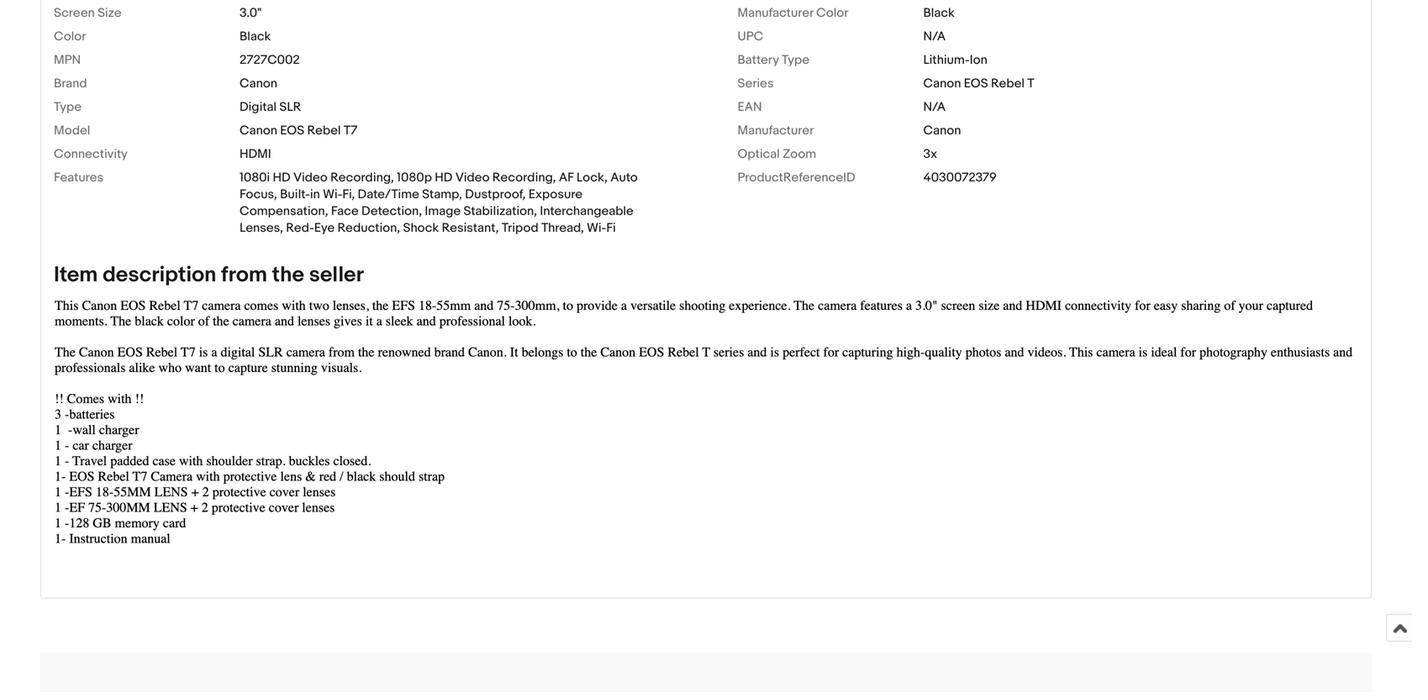 Task type: describe. For each thing, give the bounding box(es) containing it.
compensation,
[[240, 204, 328, 219]]

from
[[221, 262, 267, 288]]

reduction,
[[338, 220, 400, 236]]

2 video from the left
[[455, 170, 490, 185]]

in
[[310, 187, 320, 202]]

seller
[[309, 262, 364, 288]]

1 hd from the left
[[273, 170, 291, 185]]

mpn
[[54, 52, 81, 67]]

stabilization,
[[464, 204, 537, 219]]

the
[[272, 262, 304, 288]]

date/time
[[358, 187, 419, 202]]

fi,
[[342, 187, 355, 202]]

exposure
[[529, 187, 583, 202]]

ion
[[970, 52, 988, 67]]

af
[[559, 170, 574, 185]]

dustproof,
[[465, 187, 526, 202]]

face
[[331, 204, 359, 219]]

1 recording, from the left
[[330, 170, 394, 185]]

canon up digital
[[240, 76, 277, 91]]

manufacturer for manufacturer
[[738, 123, 814, 138]]

canon eos rebel t7
[[240, 123, 358, 138]]

ean
[[738, 99, 762, 115]]

lithium-ion
[[923, 52, 988, 67]]

1 video from the left
[[293, 170, 328, 185]]

zoom
[[783, 146, 816, 162]]

features
[[54, 170, 104, 185]]

stamp,
[[422, 187, 462, 202]]

n/a for upc
[[923, 29, 946, 44]]

image
[[425, 204, 461, 219]]

1 horizontal spatial type
[[782, 52, 810, 67]]

canon eos rebel t
[[923, 76, 1034, 91]]

1080i
[[240, 170, 270, 185]]

eos for t
[[964, 76, 988, 91]]

size
[[98, 5, 121, 20]]

lithium-
[[923, 52, 970, 67]]

2 hd from the left
[[435, 170, 453, 185]]

shock
[[403, 220, 439, 236]]

3.0"
[[240, 5, 262, 20]]

tripod
[[502, 220, 539, 236]]

1 vertical spatial wi-
[[587, 220, 606, 236]]

productreferenceid
[[738, 170, 855, 185]]

2 recording, from the left
[[492, 170, 556, 185]]

digital slr
[[240, 99, 301, 115]]

black for manufacturer color
[[923, 5, 955, 20]]

connectivity
[[54, 146, 128, 162]]

black for color
[[240, 29, 271, 44]]

series
[[738, 76, 774, 91]]

fi
[[606, 220, 616, 236]]



Task type: locate. For each thing, give the bounding box(es) containing it.
0 horizontal spatial recording,
[[330, 170, 394, 185]]

black
[[923, 5, 955, 20], [240, 29, 271, 44]]

rebel left "t" at the right
[[991, 76, 1025, 91]]

video up dustproof, at top
[[455, 170, 490, 185]]

item description from the seller
[[54, 262, 364, 288]]

manufacturer up upc
[[738, 5, 813, 20]]

0 vertical spatial manufacturer
[[738, 5, 813, 20]]

1 horizontal spatial hd
[[435, 170, 453, 185]]

canon down digital
[[240, 123, 277, 138]]

1 horizontal spatial color
[[816, 5, 849, 20]]

2 manufacturer from the top
[[738, 123, 814, 138]]

1 vertical spatial eos
[[280, 123, 304, 138]]

eos down slr
[[280, 123, 304, 138]]

screen
[[54, 5, 95, 20]]

black up lithium-
[[923, 5, 955, 20]]

manufacturer for manufacturer color
[[738, 5, 813, 20]]

rebel for t
[[991, 76, 1025, 91]]

black down 3.0"
[[240, 29, 271, 44]]

thread,
[[541, 220, 584, 236]]

type down the brand
[[54, 99, 82, 115]]

0 horizontal spatial black
[[240, 29, 271, 44]]

recording, up dustproof, at top
[[492, 170, 556, 185]]

eos for t7
[[280, 123, 304, 138]]

hd up the stamp,
[[435, 170, 453, 185]]

type right the battery
[[782, 52, 810, 67]]

optical zoom
[[738, 146, 816, 162]]

0 vertical spatial color
[[816, 5, 849, 20]]

focus,
[[240, 187, 277, 202]]

canon up the 3x
[[923, 123, 961, 138]]

wi- right in on the top
[[323, 187, 342, 202]]

1 vertical spatial color
[[54, 29, 86, 44]]

1 vertical spatial black
[[240, 29, 271, 44]]

1 vertical spatial type
[[54, 99, 82, 115]]

0 vertical spatial black
[[923, 5, 955, 20]]

color
[[816, 5, 849, 20], [54, 29, 86, 44]]

canon down lithium-
[[923, 76, 961, 91]]

t
[[1028, 76, 1034, 91]]

0 vertical spatial rebel
[[991, 76, 1025, 91]]

0 vertical spatial type
[[782, 52, 810, 67]]

0 horizontal spatial type
[[54, 99, 82, 115]]

wi- down interchangeable
[[587, 220, 606, 236]]

detection,
[[361, 204, 422, 219]]

0 horizontal spatial eos
[[280, 123, 304, 138]]

rebel for t7
[[307, 123, 341, 138]]

wi-
[[323, 187, 342, 202], [587, 220, 606, 236]]

battery type
[[738, 52, 810, 67]]

manufacturer color
[[738, 5, 849, 20]]

rebel left t7
[[307, 123, 341, 138]]

0 horizontal spatial color
[[54, 29, 86, 44]]

0 horizontal spatial hd
[[273, 170, 291, 185]]

0 vertical spatial n/a
[[923, 29, 946, 44]]

resistant,
[[442, 220, 499, 236]]

2727c002
[[240, 52, 300, 67]]

1 n/a from the top
[[923, 29, 946, 44]]

1 horizontal spatial wi-
[[587, 220, 606, 236]]

n/a up the 3x
[[923, 99, 946, 115]]

0 vertical spatial eos
[[964, 76, 988, 91]]

1 vertical spatial n/a
[[923, 99, 946, 115]]

manufacturer
[[738, 5, 813, 20], [738, 123, 814, 138]]

1 vertical spatial manufacturer
[[738, 123, 814, 138]]

1 horizontal spatial video
[[455, 170, 490, 185]]

recording,
[[330, 170, 394, 185], [492, 170, 556, 185]]

n/a for ean
[[923, 99, 946, 115]]

auto
[[611, 170, 638, 185]]

rebel
[[991, 76, 1025, 91], [307, 123, 341, 138]]

red-
[[286, 220, 314, 236]]

recording, up fi,
[[330, 170, 394, 185]]

1080i hd video recording, 1080p hd video recording, af lock, auto focus, built-in wi-fi, date/time stamp, dustproof, exposure compensation, face detection, image stabilization, interchangeable lenses, red-eye reduction, shock resistant, tripod thread, wi-fi
[[240, 170, 638, 236]]

digital
[[240, 99, 277, 115]]

2 n/a from the top
[[923, 99, 946, 115]]

3x
[[923, 146, 937, 162]]

eye
[[314, 220, 335, 236]]

1 horizontal spatial black
[[923, 5, 955, 20]]

video
[[293, 170, 328, 185], [455, 170, 490, 185]]

battery
[[738, 52, 779, 67]]

video up in on the top
[[293, 170, 328, 185]]

hdmi
[[240, 146, 271, 162]]

0 horizontal spatial rebel
[[307, 123, 341, 138]]

4030072379
[[923, 170, 997, 185]]

model
[[54, 123, 90, 138]]

0 horizontal spatial wi-
[[323, 187, 342, 202]]

lenses,
[[240, 220, 283, 236]]

0 vertical spatial wi-
[[323, 187, 342, 202]]

1 vertical spatial rebel
[[307, 123, 341, 138]]

lock,
[[577, 170, 608, 185]]

interchangeable
[[540, 204, 634, 219]]

1 horizontal spatial eos
[[964, 76, 988, 91]]

slr
[[279, 99, 301, 115]]

screen size
[[54, 5, 121, 20]]

1080p
[[397, 170, 432, 185]]

0 horizontal spatial video
[[293, 170, 328, 185]]

item
[[54, 262, 98, 288]]

n/a
[[923, 29, 946, 44], [923, 99, 946, 115]]

brand
[[54, 76, 87, 91]]

hd up built-
[[273, 170, 291, 185]]

eos down ion
[[964, 76, 988, 91]]

1 manufacturer from the top
[[738, 5, 813, 20]]

upc
[[738, 29, 764, 44]]

1 horizontal spatial recording,
[[492, 170, 556, 185]]

manufacturer up optical zoom
[[738, 123, 814, 138]]

description
[[103, 262, 216, 288]]

type
[[782, 52, 810, 67], [54, 99, 82, 115]]

eos
[[964, 76, 988, 91], [280, 123, 304, 138]]

built-
[[280, 187, 310, 202]]

n/a up lithium-
[[923, 29, 946, 44]]

optical
[[738, 146, 780, 162]]

t7
[[344, 123, 358, 138]]

canon
[[240, 76, 277, 91], [923, 76, 961, 91], [240, 123, 277, 138], [923, 123, 961, 138]]

1 horizontal spatial rebel
[[991, 76, 1025, 91]]

hd
[[273, 170, 291, 185], [435, 170, 453, 185]]



Task type: vqa. For each thing, say whether or not it's contained in the screenshot.


